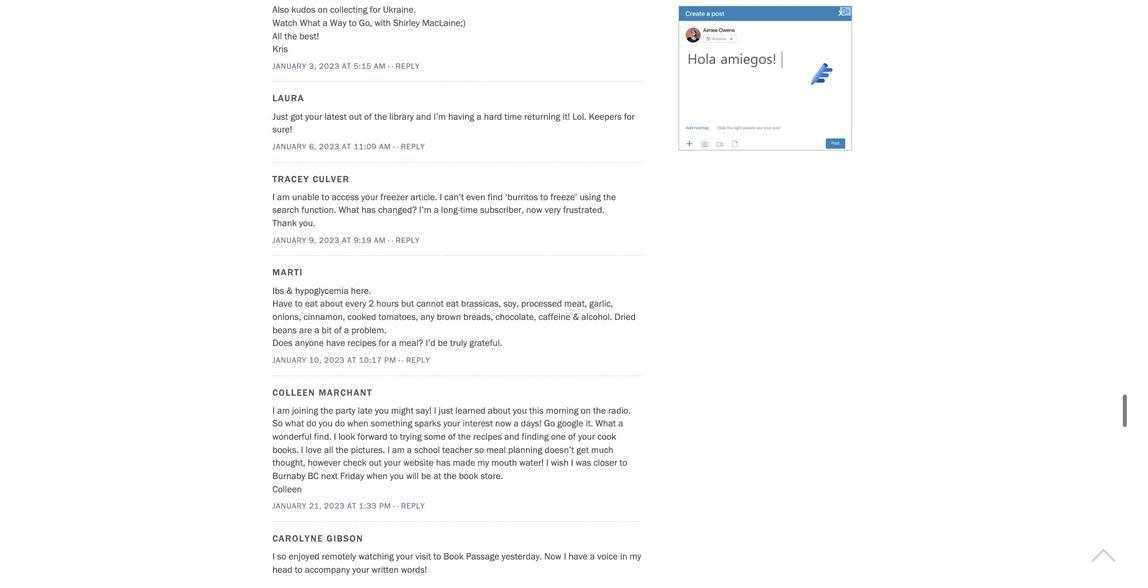 Task type: describe. For each thing, give the bounding box(es) containing it.
latest
[[325, 110, 347, 121]]

freeze'
[[551, 190, 578, 201]]

of up the teacher
[[448, 430, 456, 441]]

have inside i so enjoyed remotely watching your visit to book passage yesterday. now i have a voice in my head to accompany your written words!
[[569, 550, 588, 561]]

are
[[299, 323, 312, 334]]

passage
[[466, 550, 500, 561]]

beans
[[273, 323, 297, 334]]

your down watching
[[353, 563, 369, 574]]

2023 for marti
[[324, 354, 345, 364]]

your left website
[[384, 456, 401, 467]]

my inside i am joining the party late you might say! i just learned about you this morning on the radio. so what do you do when something sparks your interest now a days! go google it. what a wonderful find. i look forward to trying some of the recipes and finding one of your cook books.  i love all the pictures. i am a school teacher so meal planning doesn't get much thought, however check out your website has made my mouth water! i wish i was closer to burnaby bc next friday when you will be at the book store. colleen
[[478, 456, 489, 467]]

grateful.
[[470, 336, 503, 347]]

any
[[421, 310, 435, 321]]

ibs
[[273, 284, 284, 295]]

article.
[[411, 190, 438, 201]]

pm for ibs & hypoglycemia here.
[[385, 354, 396, 364]]

bc
[[308, 469, 319, 480]]

have
[[273, 297, 293, 308]]

i'd
[[426, 336, 436, 347]]

tracey
[[273, 172, 310, 183]]

something
[[371, 417, 413, 428]]

you up something
[[375, 404, 389, 415]]

get
[[577, 443, 589, 454]]

google
[[558, 417, 584, 428]]

i left wish
[[547, 456, 549, 467]]

meat,
[[565, 297, 587, 308]]

recipes inside i am joining the party late you might say! i just learned about you this morning on the radio. so what do you do when something sparks your interest now a days! go google it. what a wonderful find. i look forward to trying some of the recipes and finding one of your cook books.  i love all the pictures. i am a school teacher so meal planning doesn't get much thought, however check out your website has made my mouth water! i wish i was closer to burnaby bc next friday when you will be at the book store. colleen
[[474, 430, 502, 441]]

10:17
[[359, 354, 382, 364]]

i left look
[[334, 430, 336, 441]]

2023 for tracey culver
[[319, 234, 340, 244]]

keepers
[[589, 110, 622, 121]]

voice
[[598, 550, 618, 561]]

some
[[424, 430, 446, 441]]

joining
[[292, 404, 318, 415]]

find
[[488, 190, 503, 201]]

2023 for colleen marchant
[[324, 500, 345, 510]]

january for marti
[[273, 354, 307, 364]]

very
[[545, 203, 561, 214]]

january 6, 2023 at 11:09 am
[[273, 141, 391, 151]]

so
[[273, 417, 283, 428]]

reply for colleen marchant
[[401, 500, 425, 510]]

you up find.
[[319, 417, 333, 428]]

much
[[592, 443, 614, 454]]

i so enjoyed remotely watching your visit to book passage yesterday. now i have a voice in my head to accompany your written words!
[[273, 550, 642, 574]]

changed?
[[378, 203, 417, 214]]

website
[[404, 456, 434, 467]]

cinnamon,
[[304, 310, 345, 321]]

have inside ibs & hypoglycemia here. have to eat about every 2 hours but cannot eat brassicas, soy, processed meat, garlic, onions, cinnamon, cooked tomatoes, any brown breads, chocolate, caffeine & alcohol.  dried beans are a bit of a problem. does anyone have recipes for a meal?  i'd be truly grateful.
[[326, 336, 345, 347]]

function.
[[302, 203, 336, 214]]

i up search
[[273, 190, 275, 201]]

accompany
[[305, 563, 350, 574]]

a down trying
[[407, 443, 412, 454]]

reply link for laura
[[397, 141, 425, 151]]

10,
[[309, 354, 322, 364]]

cannot
[[417, 297, 444, 308]]

advertisement element
[[679, 6, 853, 150]]

however
[[308, 456, 341, 467]]

long-
[[441, 203, 460, 214]]

at left 5:15
[[342, 60, 351, 70]]

am right 5:15
[[374, 60, 386, 70]]

water!
[[520, 456, 544, 467]]

0 vertical spatial when
[[347, 417, 369, 428]]

anyone
[[295, 336, 324, 347]]

having
[[448, 110, 475, 121]]

to right visit
[[434, 550, 442, 561]]

1 colleen from the top
[[273, 386, 316, 397]]

i am joining the party late you might say! i just learned about you this morning on the radio. so what do you do when something sparks your interest now a days! go google it. what a wonderful find. i look forward to trying some of the recipes and finding one of your cook books.  i love all the pictures. i am a school teacher so meal planning doesn't get much thought, however check out your website has made my mouth water! i wish i was closer to burnaby bc next friday when you will be at the book store. colleen
[[273, 404, 631, 494]]

january for colleen marchant
[[273, 500, 307, 510]]

0 horizontal spatial &
[[287, 284, 293, 295]]

store.
[[481, 469, 503, 480]]

a left bit
[[315, 323, 320, 334]]

2 eat from the left
[[446, 297, 459, 308]]

book
[[459, 469, 479, 480]]

of down google
[[568, 430, 576, 441]]

be inside ibs & hypoglycemia here. have to eat about every 2 hours but cannot eat brassicas, soy, processed meat, garlic, onions, cinnamon, cooked tomatoes, any brown breads, chocolate, caffeine & alcohol.  dried beans are a bit of a problem. does anyone have recipes for a meal?  i'd be truly grateful.
[[438, 336, 448, 347]]

am right 9:19
[[374, 234, 386, 244]]

5:15
[[354, 60, 372, 70]]

hypoglycemia
[[295, 284, 349, 295]]

'burritos
[[505, 190, 538, 201]]

reply link for tracey culver
[[392, 234, 420, 244]]

january for laura
[[273, 141, 307, 151]]

go
[[544, 417, 555, 428]]

search
[[273, 203, 299, 214]]

reply for marti
[[406, 354, 430, 364]]

a inside also kudos on collecting for ukraine. watch what a way to go, with shirley maclaine;) all the best! kris
[[323, 16, 328, 27]]

burnaby
[[273, 469, 305, 480]]

i left was
[[571, 456, 574, 467]]

i left love
[[301, 443, 304, 454]]

tracey culver
[[273, 172, 350, 183]]

planning
[[509, 443, 543, 454]]

gibson
[[327, 532, 364, 543]]

also
[[273, 3, 289, 14]]

i up "so"
[[273, 404, 275, 415]]

out inside just got your latest out of the library and i'm having a hard time returning it!  lol.  keepers for sure!
[[349, 110, 362, 121]]

your inside just got your latest out of the library and i'm having a hard time returning it!  lol.  keepers for sure!
[[305, 110, 322, 121]]

can't
[[445, 190, 464, 201]]

for inside just got your latest out of the library and i'm having a hard time returning it!  lol.  keepers for sure!
[[624, 110, 635, 121]]

every
[[345, 297, 366, 308]]

in
[[620, 550, 628, 561]]

to inside ibs & hypoglycemia here. have to eat about every 2 hours but cannot eat brassicas, soy, processed meat, garlic, onions, cinnamon, cooked tomatoes, any brown breads, chocolate, caffeine & alcohol.  dried beans are a bit of a problem. does anyone have recipes for a meal?  i'd be truly grateful.
[[295, 297, 303, 308]]

pm for i am joining the party late you might say! i just learned about you this morning on the radio. so what do you do when something sparks your interest now a days! go google it. what a wonderful find. i look forward to trying some of the recipes and finding one of your cook books.  i love all the pictures. i am a school teacher so meal planning doesn't get much thought, however check out your website has made my mouth water! i wish i was closer to burnaby bc next friday when you will be at the book store.
[[379, 500, 391, 510]]

library
[[390, 110, 414, 121]]

the inside i am unable to access your freezer article. i can't even find 'burritos to freeze' using the search function. what has changed? i'm a long-time subscriber, now very frustrated. thank you.
[[604, 190, 616, 201]]

9,
[[309, 234, 317, 244]]

thank
[[273, 217, 297, 228]]

to up function.
[[322, 190, 330, 201]]

visit
[[416, 550, 431, 561]]

friday
[[340, 469, 364, 480]]

marti
[[273, 266, 303, 277]]

1 vertical spatial when
[[367, 469, 388, 480]]

to down something
[[390, 430, 398, 441]]

i left 'can't'
[[440, 190, 442, 201]]

am up "so"
[[277, 404, 290, 415]]

about inside i am joining the party late you might say! i just learned about you this morning on the radio. so what do you do when something sparks your interest now a days! go google it. what a wonderful find. i look forward to trying some of the recipes and finding one of your cook books.  i love all the pictures. i am a school teacher so meal planning doesn't get much thought, however check out your website has made my mouth water! i wish i was closer to burnaby bc next friday when you will be at the book store. colleen
[[488, 404, 511, 415]]

soy,
[[504, 297, 519, 308]]

freezer
[[381, 190, 408, 201]]

meal
[[487, 443, 506, 454]]

1 horizontal spatial &
[[573, 310, 579, 321]]

watching
[[359, 550, 394, 561]]

days!
[[521, 417, 542, 428]]

it.
[[586, 417, 593, 428]]

2023 for laura
[[319, 141, 340, 151]]

go,
[[359, 16, 372, 27]]

marchant
[[319, 386, 373, 397]]

meal?
[[399, 336, 424, 347]]

unable
[[292, 190, 319, 201]]

1 january from the top
[[273, 60, 307, 70]]

a inside i am unable to access your freezer article. i can't even find 'burritos to freeze' using the search function. what has changed? i'm a long-time subscriber, now very frustrated. thank you.
[[434, 203, 439, 214]]

does
[[273, 336, 293, 347]]

at for colleen marchant
[[347, 500, 357, 510]]

dried
[[615, 310, 636, 321]]

a inside i so enjoyed remotely watching your visit to book passage yesterday. now i have a voice in my head to accompany your written words!
[[590, 550, 595, 561]]

will
[[406, 469, 419, 480]]

to down enjoyed
[[295, 563, 303, 574]]

the inside also kudos on collecting for ukraine. watch what a way to go, with shirley maclaine;) all the best! kris
[[284, 29, 297, 40]]

returning
[[525, 110, 561, 121]]

find.
[[314, 430, 332, 441]]

frustrated.
[[563, 203, 605, 214]]

to inside also kudos on collecting for ukraine. watch what a way to go, with shirley maclaine;) all the best! kris
[[349, 16, 357, 27]]

laura
[[273, 92, 305, 103]]

trying
[[400, 430, 422, 441]]

hard
[[484, 110, 502, 121]]

got
[[291, 110, 303, 121]]

2 do from the left
[[335, 417, 345, 428]]

1 eat from the left
[[305, 297, 318, 308]]

of inside ibs & hypoglycemia here. have to eat about every 2 hours but cannot eat brassicas, soy, processed meat, garlic, onions, cinnamon, cooked tomatoes, any brown breads, chocolate, caffeine & alcohol.  dried beans are a bit of a problem. does anyone have recipes for a meal?  i'd be truly grateful.
[[334, 323, 342, 334]]

say!
[[416, 404, 432, 415]]

words!
[[401, 563, 427, 574]]

thought,
[[273, 456, 305, 467]]

i'm inside i am unable to access your freezer article. i can't even find 'burritos to freeze' using the search function. what has changed? i'm a long-time subscriber, now very frustrated. thank you.
[[419, 203, 432, 214]]



Task type: vqa. For each thing, say whether or not it's contained in the screenshot.
pretty
no



Task type: locate. For each thing, give the bounding box(es) containing it.
time right the hard
[[505, 110, 522, 121]]

0 vertical spatial have
[[326, 336, 345, 347]]

1 horizontal spatial out
[[369, 456, 382, 467]]

yesterday.
[[502, 550, 542, 561]]

a left the hard
[[477, 110, 482, 121]]

0 horizontal spatial and
[[416, 110, 431, 121]]

party
[[336, 404, 356, 415]]

0 horizontal spatial i'm
[[419, 203, 432, 214]]

2023 right 3,
[[319, 60, 340, 70]]

for inside also kudos on collecting for ukraine. watch what a way to go, with shirley maclaine;) all the best! kris
[[370, 3, 381, 14]]

on right kudos
[[318, 3, 328, 14]]

0 vertical spatial about
[[320, 297, 343, 308]]

0 vertical spatial out
[[349, 110, 362, 121]]

1 vertical spatial recipes
[[474, 430, 502, 441]]

using
[[580, 190, 601, 201]]

reply down shirley
[[396, 60, 420, 70]]

cook
[[598, 430, 617, 441]]

am right "11:09"
[[379, 141, 391, 151]]

just
[[439, 404, 453, 415]]

2 colleen from the top
[[273, 483, 302, 494]]

for up with
[[370, 3, 381, 14]]

at down website
[[434, 469, 442, 480]]

doesn't
[[545, 443, 575, 454]]

be right the will
[[421, 469, 431, 480]]

kris
[[273, 42, 288, 53]]

0 horizontal spatial my
[[478, 456, 489, 467]]

1 horizontal spatial recipes
[[474, 430, 502, 441]]

1 vertical spatial about
[[488, 404, 511, 415]]

pictures.
[[351, 443, 385, 454]]

when down late
[[347, 417, 369, 428]]

tomatoes,
[[379, 310, 418, 321]]

be
[[438, 336, 448, 347], [421, 469, 431, 480]]

your right access on the top
[[362, 190, 378, 201]]

0 vertical spatial has
[[362, 203, 376, 214]]

brown
[[437, 310, 461, 321]]

5 january from the top
[[273, 500, 307, 510]]

the inside just got your latest out of the library and i'm having a hard time returning it!  lol.  keepers for sure!
[[374, 110, 387, 121]]

to right closer on the bottom of page
[[620, 456, 628, 467]]

be inside i am joining the party late you might say! i just learned about you this morning on the radio. so what do you do when something sparks your interest now a days! go google it. what a wonderful find. i look forward to trying some of the recipes and finding one of your cook books.  i love all the pictures. i am a school teacher so meal planning doesn't get much thought, however check out your website has made my mouth water! i wish i was closer to burnaby bc next friday when you will be at the book store. colleen
[[421, 469, 431, 480]]

i'm down article. on the top left of page
[[419, 203, 432, 214]]

bit
[[322, 323, 332, 334]]

but
[[401, 297, 414, 308]]

11:09
[[354, 141, 377, 151]]

1 vertical spatial pm
[[379, 500, 391, 510]]

here.
[[351, 284, 371, 295]]

0 horizontal spatial now
[[495, 417, 512, 428]]

i left just on the left of the page
[[434, 404, 437, 415]]

onions,
[[273, 310, 301, 321]]

a left way
[[323, 16, 328, 27]]

colleen inside i am joining the party late you might say! i just learned about you this morning on the radio. so what do you do when something sparks your interest now a days! go google it. what a wonderful find. i look forward to trying some of the recipes and finding one of your cook books.  i love all the pictures. i am a school teacher so meal planning doesn't get much thought, however check out your website has made my mouth water! i wish i was closer to burnaby bc next friday when you will be at the book store. colleen
[[273, 483, 302, 494]]

even
[[467, 190, 486, 201]]

1 vertical spatial &
[[573, 310, 579, 321]]

1 horizontal spatial my
[[630, 550, 642, 561]]

carolyne gibson
[[273, 532, 364, 543]]

0 vertical spatial for
[[370, 3, 381, 14]]

head
[[273, 563, 293, 574]]

your inside i am unable to access your freezer article. i can't even find 'burritos to freeze' using the search function. what has changed? i'm a long-time subscriber, now very frustrated. thank you.
[[362, 190, 378, 201]]

breads,
[[464, 310, 493, 321]]

ukraine.
[[383, 3, 416, 14]]

i am unable to access your freezer article. i can't even find 'burritos to freeze' using the search function. what has changed? i'm a long-time subscriber, now very frustrated. thank you.
[[273, 190, 616, 228]]

january 9, 2023 at 9:19 am
[[273, 234, 386, 244]]

to right have
[[295, 297, 303, 308]]

have
[[326, 336, 345, 347], [569, 550, 588, 561]]

1 vertical spatial so
[[277, 550, 287, 561]]

i'm inside just got your latest out of the library and i'm having a hard time returning it!  lol.  keepers for sure!
[[434, 110, 446, 121]]

love
[[306, 443, 322, 454]]

reply down the changed?
[[396, 234, 420, 244]]

eat down hypoglycemia
[[305, 297, 318, 308]]

1 horizontal spatial be
[[438, 336, 448, 347]]

your down just on the left of the page
[[444, 417, 461, 428]]

so inside i am joining the party late you might say! i just learned about you this morning on the radio. so what do you do when something sparks your interest now a days! go google it. what a wonderful find. i look forward to trying some of the recipes and finding one of your cook books.  i love all the pictures. i am a school teacher so meal planning doesn't get much thought, however check out your website has made my mouth water! i wish i was closer to burnaby bc next friday when you will be at the book store. colleen
[[475, 443, 484, 454]]

at left "11:09"
[[342, 141, 351, 151]]

reply for laura
[[401, 141, 425, 151]]

at inside i am joining the party late you might say! i just learned about you this morning on the radio. so what do you do when something sparks your interest now a days! go google it. what a wonderful find. i look forward to trying some of the recipes and finding one of your cook books.  i love all the pictures. i am a school teacher so meal planning doesn't get much thought, however check out your website has made my mouth water! i wish i was closer to burnaby bc next friday when you will be at the book store. colleen
[[434, 469, 442, 480]]

with
[[375, 16, 391, 27]]

1 vertical spatial my
[[630, 550, 642, 561]]

a left voice
[[590, 550, 595, 561]]

i right now
[[564, 550, 567, 561]]

at for laura
[[342, 141, 351, 151]]

am
[[374, 60, 386, 70], [379, 141, 391, 151], [277, 190, 290, 201], [374, 234, 386, 244], [277, 404, 290, 415], [392, 443, 405, 454]]

0 horizontal spatial what
[[300, 16, 321, 27]]

1 vertical spatial out
[[369, 456, 382, 467]]

eat up brown
[[446, 297, 459, 308]]

your up words!
[[396, 550, 413, 561]]

colleen up joining
[[273, 386, 316, 397]]

morning
[[546, 404, 579, 415]]

on up it.
[[581, 404, 591, 415]]

chocolate,
[[496, 310, 537, 321]]

i
[[273, 190, 275, 201], [440, 190, 442, 201], [273, 404, 275, 415], [434, 404, 437, 415], [334, 430, 336, 441], [301, 443, 304, 454], [388, 443, 390, 454], [547, 456, 549, 467], [571, 456, 574, 467], [273, 550, 275, 561], [564, 550, 567, 561]]

what down access on the top
[[339, 203, 359, 214]]

january down thank
[[273, 234, 307, 244]]

1 vertical spatial on
[[581, 404, 591, 415]]

my right in
[[630, 550, 642, 561]]

reply link down library
[[397, 141, 425, 151]]

reply down meal?
[[406, 354, 430, 364]]

2 vertical spatial for
[[379, 336, 390, 347]]

pm right 1:33
[[379, 500, 391, 510]]

my up store.
[[478, 456, 489, 467]]

and inside i am joining the party late you might say! i just learned about you this morning on the radio. so what do you do when something sparks your interest now a days! go google it. what a wonderful find. i look forward to trying some of the recipes and finding one of your cook books.  i love all the pictures. i am a school teacher so meal planning doesn't get much thought, however check out your website has made my mouth water! i wish i was closer to burnaby bc next friday when you will be at the book store. colleen
[[505, 430, 520, 441]]

i'm left having
[[434, 110, 446, 121]]

late
[[358, 404, 373, 415]]

you left the will
[[390, 469, 404, 480]]

you left this
[[513, 404, 527, 415]]

a inside just got your latest out of the library and i'm having a hard time returning it!  lol.  keepers for sure!
[[477, 110, 482, 121]]

1 horizontal spatial so
[[475, 443, 484, 454]]

do down party on the bottom left of page
[[335, 417, 345, 428]]

now inside i am joining the party late you might say! i just learned about you this morning on the radio. so what do you do when something sparks your interest now a days! go google it. what a wonderful find. i look forward to trying some of the recipes and finding one of your cook books.  i love all the pictures. i am a school teacher so meal planning doesn't get much thought, however check out your website has made my mouth water! i wish i was closer to burnaby bc next friday when you will be at the book store. colleen
[[495, 417, 512, 428]]

0 vertical spatial time
[[505, 110, 522, 121]]

and inside just got your latest out of the library and i'm having a hard time returning it!  lol.  keepers for sure!
[[416, 110, 431, 121]]

when
[[347, 417, 369, 428], [367, 469, 388, 480]]

1 vertical spatial has
[[436, 456, 451, 467]]

0 vertical spatial i'm
[[434, 110, 446, 121]]

a right bit
[[344, 323, 349, 334]]

at for marti
[[347, 354, 357, 364]]

1 vertical spatial time
[[460, 203, 478, 214]]

1 vertical spatial now
[[495, 417, 512, 428]]

colleen
[[273, 386, 316, 397], [273, 483, 302, 494]]

access
[[332, 190, 359, 201]]

has inside i am unable to access your freezer article. i can't even find 'burritos to freeze' using the search function. what has changed? i'm a long-time subscriber, now very frustrated. thank you.
[[362, 203, 376, 214]]

3 january from the top
[[273, 234, 307, 244]]

one
[[551, 430, 566, 441]]

closer
[[594, 456, 618, 467]]

0 horizontal spatial be
[[421, 469, 431, 480]]

this
[[530, 404, 544, 415]]

2 january from the top
[[273, 141, 307, 151]]

for inside ibs & hypoglycemia here. have to eat about every 2 hours but cannot eat brassicas, soy, processed meat, garlic, onions, cinnamon, cooked tomatoes, any brown breads, chocolate, caffeine & alcohol.  dried beans are a bit of a problem. does anyone have recipes for a meal?  i'd be truly grateful.
[[379, 336, 390, 347]]

&
[[287, 284, 293, 295], [573, 310, 579, 321]]

0 vertical spatial my
[[478, 456, 489, 467]]

reply for tracey culver
[[396, 234, 420, 244]]

on inside also kudos on collecting for ukraine. watch what a way to go, with shirley maclaine;) all the best! kris
[[318, 3, 328, 14]]

0 vertical spatial colleen
[[273, 386, 316, 397]]

now
[[545, 550, 562, 561]]

i up head
[[273, 550, 275, 561]]

0 horizontal spatial has
[[362, 203, 376, 214]]

1 horizontal spatial have
[[569, 550, 588, 561]]

for down problem.
[[379, 336, 390, 347]]

now inside i am unable to access your freezer article. i can't even find 'burritos to freeze' using the search function. what has changed? i'm a long-time subscriber, now very frustrated. thank you.
[[526, 203, 543, 214]]

lol.
[[573, 110, 587, 121]]

so up head
[[277, 550, 287, 561]]

1 horizontal spatial do
[[335, 417, 345, 428]]

do down joining
[[307, 417, 317, 428]]

& right ibs
[[287, 284, 293, 295]]

what inside i am unable to access your freezer article. i can't even find 'burritos to freeze' using the search function. what has changed? i'm a long-time subscriber, now very frustrated. thank you.
[[339, 203, 359, 214]]

and right library
[[416, 110, 431, 121]]

0 vertical spatial and
[[416, 110, 431, 121]]

2023 right 6,
[[319, 141, 340, 151]]

my inside i so enjoyed remotely watching your visit to book passage yesterday. now i have a voice in my head to accompany your written words!
[[630, 550, 642, 561]]

1 horizontal spatial i'm
[[434, 110, 446, 121]]

you.
[[299, 217, 316, 228]]

0 horizontal spatial have
[[326, 336, 345, 347]]

have right now
[[569, 550, 588, 561]]

school
[[415, 443, 440, 454]]

reply link down the changed?
[[392, 234, 420, 244]]

subscriber,
[[480, 203, 524, 214]]

reply link for marti
[[403, 354, 430, 364]]

1 vertical spatial for
[[624, 110, 635, 121]]

for right keepers
[[624, 110, 635, 121]]

4 january from the top
[[273, 354, 307, 364]]

am up search
[[277, 190, 290, 201]]

reply link down the will
[[397, 500, 425, 510]]

1:33
[[359, 500, 377, 510]]

time inside i am unable to access your freezer article. i can't even find 'burritos to freeze' using the search function. what has changed? i'm a long-time subscriber, now very frustrated. thank you.
[[460, 203, 478, 214]]

the
[[284, 29, 297, 40], [374, 110, 387, 121], [604, 190, 616, 201], [321, 404, 334, 415], [593, 404, 606, 415], [458, 430, 471, 441], [336, 443, 349, 454], [444, 469, 457, 480]]

0 vertical spatial be
[[438, 336, 448, 347]]

1 do from the left
[[307, 417, 317, 428]]

reply link down meal?
[[403, 354, 430, 364]]

what up cook
[[596, 417, 616, 428]]

0 vertical spatial so
[[475, 443, 484, 454]]

look
[[339, 430, 355, 441]]

a left days! in the bottom of the page
[[514, 417, 519, 428]]

recipes inside ibs & hypoglycemia here. have to eat about every 2 hours but cannot eat brassicas, soy, processed meat, garlic, onions, cinnamon, cooked tomatoes, any brown breads, chocolate, caffeine & alcohol.  dried beans are a bit of a problem. does anyone have recipes for a meal?  i'd be truly grateful.
[[348, 336, 376, 347]]

am down trying
[[392, 443, 405, 454]]

best!
[[300, 29, 319, 40]]

what
[[300, 16, 321, 27], [339, 203, 359, 214], [596, 417, 616, 428]]

to up very
[[541, 190, 548, 201]]

and
[[416, 110, 431, 121], [505, 430, 520, 441]]

0 horizontal spatial so
[[277, 550, 287, 561]]

1 vertical spatial have
[[569, 550, 588, 561]]

1 horizontal spatial what
[[339, 203, 359, 214]]

now right interest
[[495, 417, 512, 428]]

time
[[505, 110, 522, 121], [460, 203, 478, 214]]

3,
[[309, 60, 317, 70]]

2023 right 9,
[[319, 234, 340, 244]]

0 horizontal spatial recipes
[[348, 336, 376, 347]]

at
[[342, 60, 351, 70], [342, 141, 351, 151], [342, 234, 351, 244], [347, 354, 357, 364], [434, 469, 442, 480], [347, 500, 357, 510]]

colleen marchant
[[273, 386, 373, 397]]

teacher
[[443, 443, 473, 454]]

a left meal?
[[392, 336, 397, 347]]

6,
[[309, 141, 317, 151]]

on inside i am joining the party late you might say! i just learned about you this morning on the radio. so what do you do when something sparks your interest now a days! go google it. what a wonderful find. i look forward to trying some of the recipes and finding one of your cook books.  i love all the pictures. i am a school teacher so meal planning doesn't get much thought, however check out your website has made my mouth water! i wish i was closer to burnaby bc next friday when you will be at the book store. colleen
[[581, 404, 591, 415]]

0 horizontal spatial out
[[349, 110, 362, 121]]

all
[[324, 443, 334, 454]]

what inside i am joining the party late you might say! i just learned about you this morning on the radio. so what do you do when something sparks your interest now a days! go google it. what a wonderful find. i look forward to trying some of the recipes and finding one of your cook books.  i love all the pictures. i am a school teacher so meal planning doesn't get much thought, however check out your website has made my mouth water! i wish i was closer to burnaby bc next friday when you will be at the book store. colleen
[[596, 417, 616, 428]]

just got your latest out of the library and i'm having a hard time returning it!  lol.  keepers for sure!
[[273, 110, 635, 134]]

and up planning
[[505, 430, 520, 441]]

None search field
[[55, 28, 1041, 63]]

january down kris at the top of the page
[[273, 60, 307, 70]]

your right got
[[305, 110, 322, 121]]

forward
[[358, 430, 388, 441]]

learned
[[456, 404, 486, 415]]

so inside i so enjoyed remotely watching your visit to book passage yesterday. now i have a voice in my head to accompany your written words!
[[277, 550, 287, 561]]

be right i'd
[[438, 336, 448, 347]]

1 horizontal spatial on
[[581, 404, 591, 415]]

reply down the will
[[401, 500, 425, 510]]

when right friday
[[367, 469, 388, 480]]

2 horizontal spatial what
[[596, 417, 616, 428]]

1 horizontal spatial now
[[526, 203, 543, 214]]

at left 1:33
[[347, 500, 357, 510]]

a left long-
[[434, 203, 439, 214]]

made
[[453, 456, 476, 467]]

0 horizontal spatial time
[[460, 203, 478, 214]]

out right latest
[[349, 110, 362, 121]]

0 horizontal spatial do
[[307, 417, 317, 428]]

1 horizontal spatial eat
[[446, 297, 459, 308]]

of
[[364, 110, 372, 121], [334, 323, 342, 334], [448, 430, 456, 441], [568, 430, 576, 441]]

eat
[[305, 297, 318, 308], [446, 297, 459, 308]]

now down 'burritos
[[526, 203, 543, 214]]

0 vertical spatial what
[[300, 16, 321, 27]]

0 horizontal spatial about
[[320, 297, 343, 308]]

i right pictures.
[[388, 443, 390, 454]]

january down does
[[273, 354, 307, 364]]

1 vertical spatial be
[[421, 469, 431, 480]]

out down pictures.
[[369, 456, 382, 467]]

0 vertical spatial now
[[526, 203, 543, 214]]

0 vertical spatial &
[[287, 284, 293, 295]]

reply link for colleen marchant
[[397, 500, 425, 510]]

2023 right the 10,
[[324, 354, 345, 364]]

0 vertical spatial on
[[318, 3, 328, 14]]

1 horizontal spatial and
[[505, 430, 520, 441]]

0 horizontal spatial eat
[[305, 297, 318, 308]]

january
[[273, 60, 307, 70], [273, 141, 307, 151], [273, 234, 307, 244], [273, 354, 307, 364], [273, 500, 307, 510]]

1 vertical spatial colleen
[[273, 483, 302, 494]]

a down radio.
[[619, 417, 624, 428]]

1 horizontal spatial about
[[488, 404, 511, 415]]

of inside just got your latest out of the library and i'm having a hard time returning it!  lol.  keepers for sure!
[[364, 110, 372, 121]]

0 vertical spatial pm
[[385, 354, 396, 364]]

am inside i am unable to access your freezer article. i can't even find 'burritos to freeze' using the search function. what has changed? i'm a long-time subscriber, now very frustrated. thank you.
[[277, 190, 290, 201]]

recipes
[[348, 336, 376, 347], [474, 430, 502, 441]]

has down the teacher
[[436, 456, 451, 467]]

alcohol.
[[582, 310, 613, 321]]

what inside also kudos on collecting for ukraine. watch what a way to go, with shirley maclaine;) all the best! kris
[[300, 16, 321, 27]]

caffeine
[[539, 310, 571, 321]]

at for tracey culver
[[342, 234, 351, 244]]

time inside just got your latest out of the library and i'm having a hard time returning it!  lol.  keepers for sure!
[[505, 110, 522, 121]]

to left "go,"
[[349, 16, 357, 27]]

january for tracey culver
[[273, 234, 307, 244]]

about inside ibs & hypoglycemia here. have to eat about every 2 hours but cannot eat brassicas, soy, processed meat, garlic, onions, cinnamon, cooked tomatoes, any brown breads, chocolate, caffeine & alcohol.  dried beans are a bit of a problem. does anyone have recipes for a meal?  i'd be truly grateful.
[[320, 297, 343, 308]]

have down bit
[[326, 336, 345, 347]]

it!
[[563, 110, 570, 121]]

2 vertical spatial what
[[596, 417, 616, 428]]

radio.
[[609, 404, 631, 415]]

what up best!
[[300, 16, 321, 27]]

recipes down problem.
[[348, 336, 376, 347]]

1 vertical spatial i'm
[[419, 203, 432, 214]]

just
[[273, 110, 288, 121]]

time down "even"
[[460, 203, 478, 214]]

1 vertical spatial what
[[339, 203, 359, 214]]

book
[[444, 550, 464, 561]]

2023 right the 21,
[[324, 500, 345, 510]]

has inside i am joining the party late you might say! i just learned about you this morning on the radio. so what do you do when something sparks your interest now a days! go google it. what a wonderful find. i look forward to trying some of the recipes and finding one of your cook books.  i love all the pictures. i am a school teacher so meal planning doesn't get much thought, however check out your website has made my mouth water! i wish i was closer to burnaby bc next friday when you will be at the book store. colleen
[[436, 456, 451, 467]]

out inside i am joining the party late you might say! i just learned about you this morning on the radio. so what do you do when something sparks your interest now a days! go google it. what a wonderful find. i look forward to trying some of the recipes and finding one of your cook books.  i love all the pictures. i am a school teacher so meal planning doesn't get much thought, however check out your website has made my mouth water! i wish i was closer to burnaby bc next friday when you will be at the book store. colleen
[[369, 456, 382, 467]]

1 vertical spatial and
[[505, 430, 520, 441]]

your down it.
[[579, 430, 595, 441]]

at left 10:17
[[347, 354, 357, 364]]

0 horizontal spatial on
[[318, 3, 328, 14]]

1 horizontal spatial has
[[436, 456, 451, 467]]

january down sure!
[[273, 141, 307, 151]]

pm right 10:17
[[385, 354, 396, 364]]

1 horizontal spatial time
[[505, 110, 522, 121]]

reply link right 5:15
[[392, 60, 420, 70]]

0 vertical spatial recipes
[[348, 336, 376, 347]]



